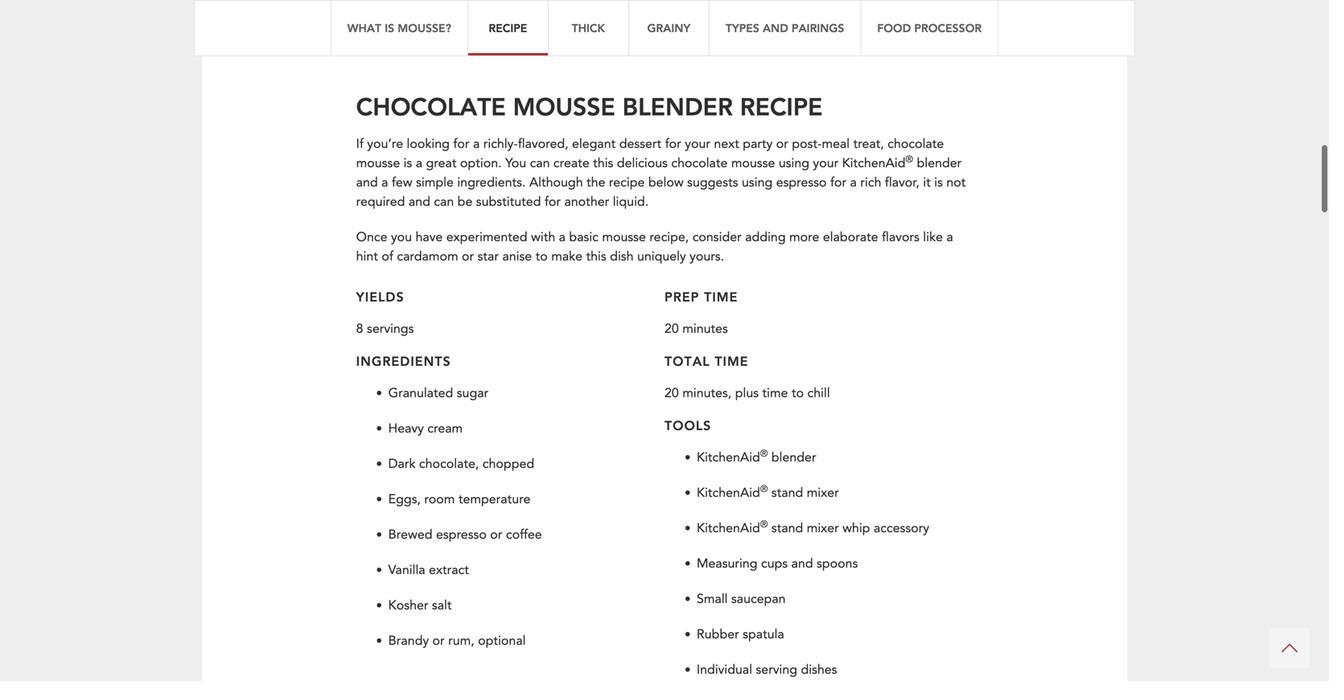 Task type: vqa. For each thing, say whether or not it's contained in the screenshot.
unpack, to the top
no



Task type: describe. For each thing, give the bounding box(es) containing it.
experimented
[[447, 229, 528, 246]]

mousse?
[[398, 21, 451, 35]]

1 vertical spatial recipe
[[740, 91, 823, 122]]

it
[[923, 174, 931, 192]]

heavy cream
[[388, 420, 463, 438]]

a up option.
[[473, 135, 480, 153]]

20 for 20 minutes, plus time to chill
[[665, 385, 679, 402]]

20 minutes
[[665, 320, 728, 338]]

espresso inside blender and a few simple ingredients. although the recipe below suggests using espresso for a rich flavor, it is not required and can be substituted for another liquid.
[[776, 174, 827, 192]]

0 horizontal spatial an
[[770, 16, 784, 34]]

not
[[947, 174, 966, 192]]

chocolate mousse blender recipe
[[356, 91, 823, 122]]

create
[[554, 155, 590, 172]]

pairings
[[792, 21, 845, 35]]

8 servings
[[356, 320, 414, 338]]

brandy
[[388, 633, 429, 650]]

1 horizontal spatial made
[[639, 16, 672, 34]]

prep
[[665, 289, 700, 305]]

if you're looking for a richly-flavored, elegant dessert for your next party or post-meal treat, chocolate mousse is a great option. you can create this delicious chocolate mousse using your kitchenaid
[[356, 135, 944, 172]]

dense.
[[537, 16, 575, 34]]

20 for 20 minutes
[[665, 320, 679, 338]]

thickened
[[618, 35, 675, 53]]

great
[[426, 155, 457, 172]]

recipe button
[[468, 0, 548, 56]]

flavors
[[882, 229, 920, 246]]

by
[[679, 35, 693, 53]]

blender inside kitchenaid ® blender
[[772, 449, 817, 467]]

0 vertical spatial while
[[405, 16, 435, 34]]

minutes
[[683, 320, 728, 338]]

8
[[356, 320, 363, 338]]

cream inside although mousse and pudding have similar appearances, they are quite different. mousse has an airy texture, while pudding is more dense. mousse is made from combining an aerator like whipped cream with a base, while pudding is made with milk thickened by a starch.
[[911, 16, 946, 34]]

mousse inside although mousse and pudding have similar appearances, they are quite different. mousse has an airy texture, while pudding is more dense. mousse is made from combining an aerator like whipped cream with a base, while pudding is made with milk thickened by a starch.
[[414, 0, 458, 14]]

texture,
[[356, 16, 401, 34]]

although mousse and pudding have similar appearances, they are quite different. mousse has an airy texture, while pudding is more dense. mousse is made from combining an aerator like whipped cream with a base, while pudding is made with milk thickened by a starch.
[[356, 0, 946, 53]]

substituted
[[476, 193, 541, 211]]

yields
[[356, 289, 405, 305]]

although inside blender and a few simple ingredients. although the recipe below suggests using espresso for a rich flavor, it is not required and can be substituted for another liquid.
[[529, 174, 583, 192]]

next
[[714, 135, 740, 153]]

kitchenaid ® stand mixer
[[697, 483, 839, 502]]

suggests
[[687, 174, 739, 192]]

mousse inside once you have experimented with a basic mousse recipe, consider adding more elaborate flavors like a hint of cardamom or star anise to make this dish uniquely yours.
[[602, 229, 646, 246]]

and inside although mousse and pudding have similar appearances, they are quite different. mousse has an airy texture, while pudding is more dense. mousse is made from combining an aerator like whipped cream with a base, while pudding is made with milk thickened by a starch.
[[461, 0, 483, 14]]

hint
[[356, 248, 378, 266]]

mousse
[[513, 91, 616, 122]]

serving
[[756, 662, 798, 679]]

yours.
[[690, 248, 725, 266]]

kosher
[[388, 597, 429, 615]]

rubber spatula
[[697, 626, 785, 644]]

extract
[[429, 562, 469, 579]]

have inside although mousse and pudding have similar appearances, they are quite different. mousse has an airy texture, while pudding is more dense. mousse is made from combining an aerator like whipped cream with a base, while pudding is made with milk thickened by a starch.
[[539, 0, 566, 14]]

what is mousse? button
[[331, 0, 468, 56]]

if
[[356, 135, 364, 153]]

small
[[697, 591, 728, 608]]

food
[[878, 21, 911, 35]]

stand for stand mixer whip accessory
[[772, 520, 804, 538]]

for left rich
[[831, 174, 847, 192]]

and
[[763, 21, 789, 35]]

heavy
[[388, 420, 424, 438]]

be
[[458, 193, 473, 211]]

room
[[425, 491, 455, 509]]

rubber
[[697, 626, 739, 644]]

food processor button
[[861, 0, 999, 56]]

or inside once you have experimented with a basic mousse recipe, consider adding more elaborate flavors like a hint of cardamom or star anise to make this dish uniquely yours.
[[462, 248, 474, 266]]

elaborate
[[823, 229, 879, 246]]

recipe inside button
[[489, 21, 527, 35]]

mixer for stand mixer
[[807, 485, 839, 502]]

richly-
[[484, 135, 518, 153]]

basic
[[569, 229, 599, 246]]

minutes,
[[683, 385, 732, 402]]

grainy
[[648, 21, 691, 35]]

what is mousse?
[[348, 21, 451, 35]]

party
[[743, 135, 773, 153]]

is left thick button
[[515, 35, 524, 53]]

accessory
[[874, 520, 930, 538]]

is inside blender and a few simple ingredients. although the recipe below suggests using espresso for a rich flavor, it is not required and can be substituted for another liquid.
[[935, 174, 943, 192]]

individual
[[697, 662, 753, 679]]

consider
[[693, 229, 742, 246]]

few
[[392, 174, 413, 192]]

although inside although mousse and pudding have similar appearances, they are quite different. mousse has an airy texture, while pudding is more dense. mousse is made from combining an aerator like whipped cream with a base, while pudding is made with milk thickened by a starch.
[[356, 0, 410, 14]]

0 horizontal spatial espresso
[[436, 526, 487, 544]]

liquid.
[[613, 193, 649, 211]]

time
[[763, 385, 788, 402]]

cardamom
[[397, 248, 458, 266]]

rich
[[861, 174, 882, 192]]

have inside once you have experimented with a basic mousse recipe, consider adding more elaborate flavors like a hint of cardamom or star anise to make this dish uniquely yours.
[[416, 229, 443, 246]]

or left rum,
[[433, 633, 445, 650]]

for up option.
[[453, 135, 470, 153]]

a left rich
[[850, 174, 857, 192]]

sugar
[[457, 385, 489, 402]]

kitchenaid for blender
[[697, 449, 760, 467]]

make
[[552, 248, 583, 266]]

total
[[665, 353, 710, 370]]

vanilla
[[388, 562, 425, 579]]

a left few
[[382, 174, 388, 192]]

you
[[391, 229, 412, 246]]

measuring
[[697, 555, 758, 573]]

different.
[[775, 0, 827, 14]]

servings
[[367, 320, 414, 338]]

they
[[691, 0, 716, 14]]

granulated
[[388, 385, 453, 402]]

once
[[356, 229, 388, 246]]

the
[[587, 174, 606, 192]]

what
[[348, 21, 382, 35]]

flavor,
[[885, 174, 920, 192]]

recipe
[[609, 174, 645, 192]]

whip
[[843, 520, 871, 538]]

brewed
[[388, 526, 433, 544]]

mousse down you're
[[356, 155, 400, 172]]

2 vertical spatial pudding
[[462, 35, 511, 53]]

0 vertical spatial pudding
[[486, 0, 535, 14]]

chocolate
[[356, 91, 506, 122]]

dishes
[[801, 662, 838, 679]]

you
[[505, 155, 526, 172]]



Task type: locate. For each thing, give the bounding box(es) containing it.
® inside kitchenaid ® blender
[[760, 447, 768, 461]]

1 vertical spatial cream
[[428, 420, 463, 438]]

1 horizontal spatial although
[[529, 174, 583, 192]]

chocolate up the it
[[888, 135, 944, 153]]

0 vertical spatial made
[[639, 16, 672, 34]]

plus
[[735, 385, 759, 402]]

blender inside blender and a few simple ingredients. although the recipe below suggests using espresso for a rich flavor, it is not required and can be substituted for another liquid.
[[917, 155, 962, 172]]

0 vertical spatial like
[[833, 16, 853, 34]]

more inside once you have experimented with a basic mousse recipe, consider adding more elaborate flavors like a hint of cardamom or star anise to make this dish uniquely yours.
[[790, 229, 820, 246]]

using inside if you're looking for a richly-flavored, elegant dessert for your next party or post-meal treat, chocolate mousse is a great option. you can create this delicious chocolate mousse using your kitchenaid
[[779, 155, 810, 172]]

or inside if you're looking for a richly-flavored, elegant dessert for your next party or post-meal treat, chocolate mousse is a great option. you can create this delicious chocolate mousse using your kitchenaid
[[777, 135, 789, 153]]

ingredients
[[356, 353, 451, 370]]

time up minutes
[[704, 289, 738, 305]]

1 horizontal spatial cream
[[911, 16, 946, 34]]

tools
[[665, 417, 712, 434]]

this inside if you're looking for a richly-flavored, elegant dessert for your next party or post-meal treat, chocolate mousse is a great option. you can create this delicious chocolate mousse using your kitchenaid
[[593, 155, 614, 172]]

1 vertical spatial stand
[[772, 520, 804, 538]]

espresso down post-
[[776, 174, 827, 192]]

recipe left dense.
[[489, 21, 527, 35]]

quite
[[741, 0, 771, 14]]

with inside once you have experimented with a basic mousse recipe, consider adding more elaborate flavors like a hint of cardamom or star anise to make this dish uniquely yours.
[[531, 229, 556, 246]]

0 horizontal spatial can
[[434, 193, 454, 211]]

kitchenaid up measuring
[[697, 520, 760, 538]]

0 vertical spatial mousse
[[831, 0, 876, 14]]

1 horizontal spatial your
[[813, 155, 839, 172]]

blender up kitchenaid ® stand mixer in the right of the page
[[772, 449, 817, 467]]

more inside although mousse and pudding have similar appearances, they are quite different. mousse has an airy texture, while pudding is more dense. mousse is made from combining an aerator like whipped cream with a base, while pudding is made with milk thickened by a starch.
[[503, 16, 533, 34]]

time up plus
[[715, 353, 749, 370]]

®
[[906, 153, 914, 166], [760, 447, 768, 461], [760, 483, 768, 496], [760, 518, 768, 532]]

kosher salt
[[388, 597, 452, 615]]

more
[[503, 16, 533, 34], [790, 229, 820, 246]]

post-
[[792, 135, 822, 153]]

1 vertical spatial have
[[416, 229, 443, 246]]

while up base,
[[405, 16, 435, 34]]

0 vertical spatial cream
[[911, 16, 946, 34]]

like
[[833, 16, 853, 34], [924, 229, 943, 246]]

0 vertical spatial although
[[356, 0, 410, 14]]

mousse up dish
[[602, 229, 646, 246]]

with left milk
[[563, 35, 588, 53]]

® for stand mixer whip accessory
[[760, 518, 768, 532]]

® up flavor,
[[906, 153, 914, 166]]

rum,
[[448, 633, 475, 650]]

or left coffee
[[490, 526, 503, 544]]

stand inside kitchenaid ® stand mixer whip accessory
[[772, 520, 804, 538]]

1 horizontal spatial blender
[[917, 155, 962, 172]]

food processor
[[878, 21, 982, 35]]

a right by on the right top of page
[[696, 35, 703, 53]]

another
[[565, 193, 609, 211]]

stand for stand mixer
[[772, 485, 804, 502]]

like inside although mousse and pudding have similar appearances, they are quite different. mousse has an airy texture, while pudding is more dense. mousse is made from combining an aerator like whipped cream with a base, while pudding is made with milk thickened by a starch.
[[833, 16, 853, 34]]

1 horizontal spatial more
[[790, 229, 820, 246]]

to left chill
[[792, 385, 804, 402]]

1 vertical spatial your
[[813, 155, 839, 172]]

elegant
[[572, 135, 616, 153]]

kitchenaid ® stand mixer whip accessory
[[697, 518, 930, 538]]

kitchenaid inside kitchenaid ® stand mixer
[[697, 485, 760, 502]]

0 horizontal spatial although
[[356, 0, 410, 14]]

1 vertical spatial espresso
[[436, 526, 487, 544]]

2 stand from the top
[[772, 520, 804, 538]]

kitchenaid down tools on the bottom of the page
[[697, 449, 760, 467]]

an right has
[[902, 0, 916, 14]]

0 vertical spatial to
[[536, 248, 548, 266]]

simple
[[416, 174, 454, 192]]

or
[[777, 135, 789, 153], [462, 248, 474, 266], [490, 526, 503, 544], [433, 633, 445, 650]]

1 vertical spatial pudding
[[438, 16, 487, 34]]

your left next
[[685, 135, 711, 153]]

1 vertical spatial although
[[529, 174, 583, 192]]

1 vertical spatial an
[[770, 16, 784, 34]]

small saucepan
[[697, 591, 786, 608]]

time
[[704, 289, 738, 305], [715, 353, 749, 370]]

1 vertical spatial can
[[434, 193, 454, 211]]

this inside once you have experimented with a basic mousse recipe, consider adding more elaborate flavors like a hint of cardamom or star anise to make this dish uniquely yours.
[[586, 248, 607, 266]]

a up "make" at top left
[[559, 229, 566, 246]]

0 horizontal spatial more
[[503, 16, 533, 34]]

1 vertical spatial mousse
[[579, 16, 623, 34]]

mousse up milk
[[579, 16, 623, 34]]

kitchenaid up rich
[[842, 155, 906, 172]]

1 horizontal spatial an
[[902, 0, 916, 14]]

0 vertical spatial your
[[685, 135, 711, 153]]

1 horizontal spatial using
[[779, 155, 810, 172]]

or right party
[[777, 135, 789, 153]]

measuring cups and spoons
[[697, 555, 858, 573]]

have
[[539, 0, 566, 14], [416, 229, 443, 246]]

adding
[[745, 229, 786, 246]]

0 vertical spatial can
[[530, 155, 550, 172]]

0 horizontal spatial recipe
[[489, 21, 527, 35]]

1 vertical spatial made
[[527, 35, 560, 53]]

kitchenaid inside if you're looking for a richly-flavored, elegant dessert for your next party or post-meal treat, chocolate mousse is a great option. you can create this delicious chocolate mousse using your kitchenaid
[[842, 155, 906, 172]]

flavored,
[[518, 135, 569, 153]]

like inside once you have experimented with a basic mousse recipe, consider adding more elaborate flavors like a hint of cardamom or star anise to make this dish uniquely yours.
[[924, 229, 943, 246]]

has
[[879, 0, 898, 14]]

made down dense.
[[527, 35, 560, 53]]

below
[[649, 174, 684, 192]]

brandy or rum, optional
[[388, 633, 526, 650]]

kitchenaid down kitchenaid ® blender
[[697, 485, 760, 502]]

1 horizontal spatial like
[[924, 229, 943, 246]]

0 vertical spatial this
[[593, 155, 614, 172]]

0 horizontal spatial using
[[742, 174, 773, 192]]

1 horizontal spatial chocolate
[[888, 135, 944, 153]]

have up cardamom
[[416, 229, 443, 246]]

1 mixer from the top
[[807, 485, 839, 502]]

0 horizontal spatial have
[[416, 229, 443, 246]]

® up kitchenaid ® stand mixer in the right of the page
[[760, 447, 768, 461]]

ingredients.
[[457, 174, 526, 192]]

with up "make" at top left
[[531, 229, 556, 246]]

0 horizontal spatial your
[[685, 135, 711, 153]]

0 vertical spatial have
[[539, 0, 566, 14]]

1 vertical spatial time
[[715, 353, 749, 370]]

anise
[[503, 248, 532, 266]]

brewed espresso or coffee
[[388, 526, 542, 544]]

and
[[461, 0, 483, 14], [356, 174, 378, 192], [409, 193, 430, 211], [792, 555, 813, 573]]

1 vertical spatial to
[[792, 385, 804, 402]]

stand up measuring cups and spoons
[[772, 520, 804, 538]]

1 vertical spatial more
[[790, 229, 820, 246]]

dessert
[[620, 135, 662, 153]]

more left dense.
[[503, 16, 533, 34]]

pudding
[[486, 0, 535, 14], [438, 16, 487, 34], [462, 35, 511, 53]]

starch.
[[707, 35, 745, 53]]

you're
[[367, 135, 403, 153]]

0 vertical spatial stand
[[772, 485, 804, 502]]

more right adding
[[790, 229, 820, 246]]

using down party
[[742, 174, 773, 192]]

for left another
[[545, 193, 561, 211]]

an down quite
[[770, 16, 784, 34]]

cream down airy
[[911, 16, 946, 34]]

kitchenaid for stand mixer whip accessory
[[697, 520, 760, 538]]

blender
[[623, 91, 733, 122]]

this up the
[[593, 155, 614, 172]]

mixer inside kitchenaid ® stand mixer
[[807, 485, 839, 502]]

cream
[[911, 16, 946, 34], [428, 420, 463, 438]]

2 20 from the top
[[665, 385, 679, 402]]

your down "meal"
[[813, 155, 839, 172]]

2 mixer from the top
[[807, 520, 839, 538]]

0 vertical spatial mixer
[[807, 485, 839, 502]]

individual serving dishes
[[697, 662, 838, 679]]

vanilla extract
[[388, 562, 469, 579]]

granulated sugar
[[388, 385, 489, 402]]

stand up kitchenaid ® stand mixer whip accessory
[[772, 485, 804, 502]]

milk
[[591, 35, 615, 53]]

stand inside kitchenaid ® stand mixer
[[772, 485, 804, 502]]

this
[[593, 155, 614, 172], [586, 248, 607, 266]]

mixer for stand mixer whip accessory
[[807, 520, 839, 538]]

0 horizontal spatial like
[[833, 16, 853, 34]]

saucepan
[[732, 591, 786, 608]]

1 stand from the top
[[772, 485, 804, 502]]

made down appearances,
[[639, 16, 672, 34]]

0 vertical spatial using
[[779, 155, 810, 172]]

mixer up kitchenaid ® stand mixer whip accessory
[[807, 485, 839, 502]]

are
[[719, 0, 738, 14]]

1 vertical spatial 20
[[665, 385, 679, 402]]

cream up chocolate,
[[428, 420, 463, 438]]

optional
[[478, 633, 526, 650]]

can inside blender and a few simple ingredients. although the recipe below suggests using espresso for a rich flavor, it is not required and can be substituted for another liquid.
[[434, 193, 454, 211]]

blender up the it
[[917, 155, 962, 172]]

kitchenaid for stand mixer
[[697, 485, 760, 502]]

1 20 from the top
[[665, 320, 679, 338]]

appearances,
[[610, 0, 687, 14]]

chocolate
[[888, 135, 944, 153], [672, 155, 728, 172]]

1 horizontal spatial can
[[530, 155, 550, 172]]

while right base,
[[429, 35, 459, 53]]

mixer inside kitchenaid ® stand mixer whip accessory
[[807, 520, 839, 538]]

1 horizontal spatial to
[[792, 385, 804, 402]]

like right aerator
[[833, 16, 853, 34]]

to inside once you have experimented with a basic mousse recipe, consider adding more elaborate flavors like a hint of cardamom or star anise to make this dish uniquely yours.
[[536, 248, 548, 266]]

0 vertical spatial time
[[704, 289, 738, 305]]

1 vertical spatial using
[[742, 174, 773, 192]]

0 vertical spatial recipe
[[489, 21, 527, 35]]

1 horizontal spatial espresso
[[776, 174, 827, 192]]

types and pairings
[[726, 21, 845, 35]]

option.
[[460, 155, 502, 172]]

time for prep time
[[704, 289, 738, 305]]

0 horizontal spatial cream
[[428, 420, 463, 438]]

using inside blender and a few simple ingredients. although the recipe below suggests using espresso for a rich flavor, it is not required and can be substituted for another liquid.
[[742, 174, 773, 192]]

temperature
[[459, 491, 531, 509]]

stand
[[772, 485, 804, 502], [772, 520, 804, 538]]

0 horizontal spatial blender
[[772, 449, 817, 467]]

0 vertical spatial chocolate
[[888, 135, 944, 153]]

0 vertical spatial an
[[902, 0, 916, 14]]

a down "texture,"
[[384, 35, 391, 53]]

or left star
[[462, 248, 474, 266]]

kitchenaid inside kitchenaid ® stand mixer whip accessory
[[697, 520, 760, 538]]

similar
[[570, 0, 607, 14]]

chocolate up suggests at the top of the page
[[672, 155, 728, 172]]

from
[[675, 16, 702, 34]]

while
[[405, 16, 435, 34], [429, 35, 459, 53]]

® down kitchenaid ® blender
[[760, 483, 768, 496]]

a right flavors on the right top of page
[[947, 229, 954, 246]]

0 horizontal spatial chocolate
[[672, 155, 728, 172]]

can down flavored, at the left top of page
[[530, 155, 550, 172]]

is left dense.
[[491, 16, 499, 34]]

mixer left whip on the right bottom of the page
[[807, 520, 839, 538]]

a down looking
[[416, 155, 423, 172]]

total time
[[665, 353, 749, 370]]

is up few
[[404, 155, 412, 172]]

1 vertical spatial mixer
[[807, 520, 839, 538]]

recipe up party
[[740, 91, 823, 122]]

dark
[[388, 456, 416, 473]]

although down create
[[529, 174, 583, 192]]

® inside kitchenaid ® stand mixer whip accessory
[[760, 518, 768, 532]]

® down kitchenaid ® stand mixer in the right of the page
[[760, 518, 768, 532]]

chill
[[808, 385, 830, 402]]

0 vertical spatial more
[[503, 16, 533, 34]]

20 left minutes
[[665, 320, 679, 338]]

eggs,
[[388, 491, 421, 509]]

1 vertical spatial this
[[586, 248, 607, 266]]

0 vertical spatial 20
[[665, 320, 679, 338]]

to right anise on the left
[[536, 248, 548, 266]]

can inside if you're looking for a richly-flavored, elegant dessert for your next party or post-meal treat, chocolate mousse is a great option. you can create this delicious chocolate mousse using your kitchenaid
[[530, 155, 550, 172]]

1 vertical spatial chocolate
[[672, 155, 728, 172]]

® inside kitchenaid ® stand mixer
[[760, 483, 768, 496]]

mousse up whipped
[[831, 0, 876, 14]]

dish
[[610, 248, 634, 266]]

with down "texture,"
[[356, 35, 381, 53]]

® for stand mixer
[[760, 483, 768, 496]]

kitchenaid inside kitchenaid ® blender
[[697, 449, 760, 467]]

1 horizontal spatial with
[[531, 229, 556, 246]]

this down basic
[[586, 248, 607, 266]]

1 horizontal spatial recipe
[[740, 91, 823, 122]]

types and pairings button
[[709, 0, 861, 56]]

can left the be
[[434, 193, 454, 211]]

time for total time
[[715, 353, 749, 370]]

chocolate,
[[419, 456, 479, 473]]

1 horizontal spatial mousse
[[831, 0, 876, 14]]

for right dessert
[[665, 135, 682, 153]]

1 vertical spatial like
[[924, 229, 943, 246]]

have up dense.
[[539, 0, 566, 14]]

uniquely
[[637, 248, 686, 266]]

mousse down party
[[731, 155, 775, 172]]

0 vertical spatial blender
[[917, 155, 962, 172]]

using down post-
[[779, 155, 810, 172]]

20 left minutes,
[[665, 385, 679, 402]]

is inside if you're looking for a richly-flavored, elegant dessert for your next party or post-meal treat, chocolate mousse is a great option. you can create this delicious chocolate mousse using your kitchenaid
[[404, 155, 412, 172]]

made
[[639, 16, 672, 34], [527, 35, 560, 53]]

1 horizontal spatial have
[[539, 0, 566, 14]]

like right flavors on the right top of page
[[924, 229, 943, 246]]

is right the it
[[935, 174, 943, 192]]

0 horizontal spatial to
[[536, 248, 548, 266]]

1 vertical spatial blender
[[772, 449, 817, 467]]

is up thickened
[[627, 16, 635, 34]]

® for blender
[[760, 447, 768, 461]]

0 horizontal spatial mousse
[[579, 16, 623, 34]]

although up "texture,"
[[356, 0, 410, 14]]

2 horizontal spatial with
[[563, 35, 588, 53]]

mousse up mousse?
[[414, 0, 458, 14]]

recipe
[[489, 21, 527, 35], [740, 91, 823, 122]]

0 horizontal spatial made
[[527, 35, 560, 53]]

required
[[356, 193, 405, 211]]

0 vertical spatial espresso
[[776, 174, 827, 192]]

blender and a few simple ingredients. although the recipe below suggests using espresso for a rich flavor, it is not required and can be substituted for another liquid.
[[356, 155, 966, 211]]

1 vertical spatial while
[[429, 35, 459, 53]]

espresso down eggs, room temperature
[[436, 526, 487, 544]]

whipped
[[857, 16, 907, 34]]

looking
[[407, 135, 450, 153]]

chopped
[[483, 456, 535, 473]]

0 horizontal spatial with
[[356, 35, 381, 53]]



